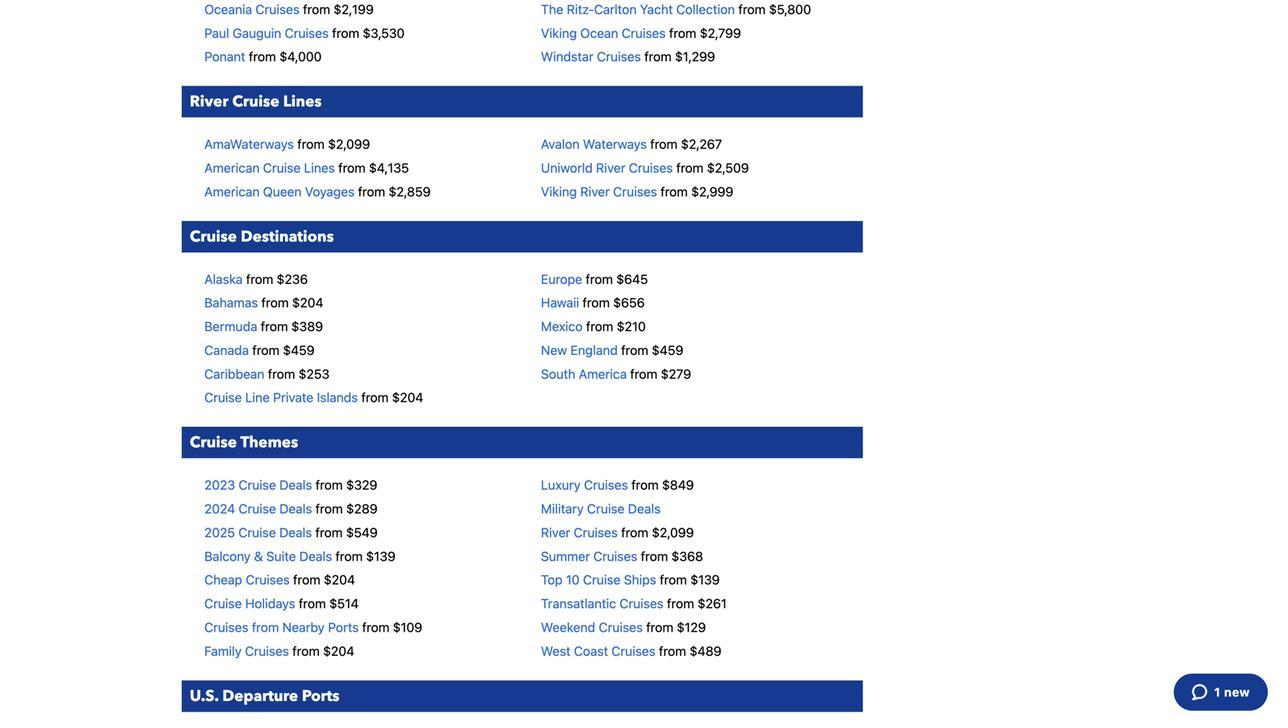 Task type: vqa. For each thing, say whether or not it's contained in the screenshot.
Departing From: Galveston, Texas
no



Task type: locate. For each thing, give the bounding box(es) containing it.
from left 549
[[315, 525, 343, 541]]

deals down luxury cruises from $ 849
[[628, 502, 661, 517]]

459 up 279
[[660, 343, 684, 358]]

ports down 514
[[328, 620, 359, 636]]

645
[[624, 272, 648, 287]]

caribbean
[[204, 367, 265, 382]]

0 horizontal spatial 2,099
[[336, 137, 370, 152]]

from up bermuda from $ 389
[[261, 295, 289, 311]]

0 horizontal spatial 459
[[291, 343, 315, 358]]

cruise
[[232, 91, 279, 112], [263, 160, 301, 176], [190, 226, 237, 247], [204, 390, 242, 406], [190, 433, 237, 454], [239, 478, 276, 493], [239, 502, 276, 517], [587, 502, 625, 517], [238, 525, 276, 541], [583, 573, 621, 588], [204, 597, 242, 612]]

459 down the 389
[[291, 343, 315, 358]]

cruise destinations link
[[182, 221, 863, 253]]

cheap cruises link
[[204, 573, 290, 588]]

viking down uniworld
[[541, 184, 577, 199]]

transatlantic cruises from $ 261
[[541, 597, 727, 612]]

0 vertical spatial 139
[[374, 549, 396, 565]]

cruise themes link
[[182, 427, 863, 459]]

west coast cruises link
[[541, 644, 656, 660]]

river down uniworld river cruises link
[[580, 184, 610, 199]]

&
[[254, 549, 263, 565]]

river
[[190, 91, 228, 112], [596, 160, 626, 176], [580, 184, 610, 199], [541, 525, 571, 541]]

$
[[334, 2, 342, 17], [769, 2, 777, 17], [363, 25, 371, 41], [700, 25, 708, 41], [279, 49, 287, 64], [675, 49, 683, 64], [328, 137, 336, 152], [681, 137, 689, 152], [369, 160, 377, 176], [707, 160, 715, 176], [389, 184, 397, 199], [691, 184, 699, 199], [277, 272, 285, 287], [616, 272, 624, 287], [292, 295, 300, 311], [613, 295, 621, 311], [291, 319, 299, 334], [617, 319, 625, 334], [283, 343, 291, 358], [652, 343, 660, 358], [299, 367, 306, 382], [661, 367, 669, 382], [392, 390, 400, 406], [346, 478, 354, 493], [662, 478, 670, 493], [346, 502, 354, 517], [346, 525, 354, 541], [652, 525, 660, 541], [366, 549, 374, 565], [672, 549, 680, 565], [324, 573, 332, 588], [691, 573, 698, 588], [329, 597, 337, 612], [698, 597, 706, 612], [393, 620, 401, 636], [677, 620, 685, 636], [323, 644, 331, 660], [690, 644, 698, 660]]

from down uniworld river cruises from $ 2,509
[[661, 184, 688, 199]]

ponant
[[204, 49, 245, 64]]

cruise down caribbean link at the left of page
[[204, 390, 242, 406]]

american down the amawaterways
[[204, 160, 260, 176]]

u.s. departure ports
[[190, 687, 340, 708]]

236
[[285, 272, 308, 287]]

river cruise lines
[[190, 91, 322, 112]]

the
[[541, 2, 563, 17]]

389
[[299, 319, 323, 334]]

deals up 2024 cruise deals from $ 289
[[280, 478, 312, 493]]

from down europe from $ 645
[[583, 295, 610, 311]]

cruises down uniworld river cruises from $ 2,509
[[613, 184, 657, 199]]

cruise up river cruises from $ 2,099
[[587, 502, 625, 517]]

139 down 549
[[374, 549, 396, 565]]

cheap
[[204, 573, 242, 588]]

1 vertical spatial ports
[[302, 687, 340, 708]]

1 viking from the top
[[541, 25, 577, 41]]

2025
[[204, 525, 235, 541]]

cruise themes
[[190, 433, 298, 454]]

cruise holidays from $ 514
[[204, 597, 359, 612]]

bahamas
[[204, 295, 258, 311]]

1 vertical spatial 139
[[698, 573, 720, 588]]

from down 368
[[660, 573, 687, 588]]

from up cruise line private islands link
[[268, 367, 295, 382]]

europe
[[541, 272, 582, 287]]

2,509
[[715, 160, 749, 176]]

viking for viking ocean cruises from $ 2,799
[[541, 25, 577, 41]]

west
[[541, 644, 571, 660]]

hawaii from $ 656
[[541, 295, 645, 311]]

cruises from nearby ports from $ 109
[[204, 620, 422, 636]]

0 vertical spatial viking
[[541, 25, 577, 41]]

river cruises link
[[541, 525, 618, 541]]

europe from $ 645
[[541, 272, 648, 287]]

viking down the
[[541, 25, 577, 41]]

1 horizontal spatial 139
[[698, 573, 720, 588]]

from up paul gauguin cruises from $ 3,530
[[303, 2, 330, 17]]

2,999
[[699, 184, 734, 199]]

from down the 2,199
[[332, 25, 359, 41]]

windstar cruises from $ 1,299
[[541, 49, 715, 64]]

america
[[579, 367, 627, 382]]

cruises down cruises from nearby ports link
[[245, 644, 289, 660]]

from down 549
[[336, 549, 363, 565]]

from up uniworld river cruises from $ 2,509
[[650, 137, 678, 152]]

0 vertical spatial ports
[[328, 620, 359, 636]]

military cruise deals
[[541, 502, 661, 517]]

the ritz-carlton yacht collection from $ 5,800
[[541, 2, 811, 17]]

caribbean from $ 253
[[204, 367, 330, 382]]

river cruise lines link
[[182, 86, 863, 118]]

2 viking from the top
[[541, 184, 577, 199]]

caribbean link
[[204, 367, 265, 382]]

1 vertical spatial 2,099
[[660, 525, 694, 541]]

0 vertical spatial american
[[204, 160, 260, 176]]

2 american from the top
[[204, 184, 260, 199]]

from left the 109
[[362, 620, 390, 636]]

summer
[[541, 549, 590, 565]]

from down nearby
[[292, 644, 320, 660]]

1,299
[[683, 49, 715, 64]]

cruises up family
[[204, 620, 248, 636]]

new england from $ 459
[[541, 343, 684, 358]]

american
[[204, 160, 260, 176], [204, 184, 260, 199]]

139
[[374, 549, 396, 565], [698, 573, 720, 588]]

from up bahamas from $ 204
[[246, 272, 273, 287]]

2023
[[204, 478, 235, 493]]

cruises down the ritz-carlton yacht collection link
[[622, 25, 666, 41]]

deals
[[280, 478, 312, 493], [280, 502, 312, 517], [628, 502, 661, 517], [279, 525, 312, 541], [299, 549, 332, 565]]

1 vertical spatial viking
[[541, 184, 577, 199]]

139 up 261
[[698, 573, 720, 588]]

deals for military
[[628, 502, 661, 517]]

american for american cruise lines from $ 4,135
[[204, 160, 260, 176]]

viking ocean cruises link
[[541, 25, 666, 41]]

253
[[306, 367, 330, 382]]

paul gauguin cruises from $ 3,530
[[204, 25, 405, 41]]

1 horizontal spatial 459
[[660, 343, 684, 358]]

cruises
[[256, 2, 300, 17], [285, 25, 329, 41], [622, 25, 666, 41], [597, 49, 641, 64], [629, 160, 673, 176], [613, 184, 657, 199], [584, 478, 628, 493], [574, 525, 618, 541], [594, 549, 638, 565], [246, 573, 290, 588], [620, 597, 664, 612], [204, 620, 248, 636], [599, 620, 643, 636], [245, 644, 289, 660], [612, 644, 656, 660]]

lines up american queen voyages from $ 2,859
[[304, 160, 335, 176]]

top 10 cruise ships from $ 139
[[541, 573, 720, 588]]

lines for american cruise lines from $ 4,135
[[304, 160, 335, 176]]

1 vertical spatial american
[[204, 184, 260, 199]]

oceania cruises link
[[204, 2, 300, 17]]

1 american from the top
[[204, 160, 260, 176]]

weekend
[[541, 620, 596, 636]]

avalon waterways link
[[541, 137, 647, 152]]

210
[[625, 319, 646, 334]]

viking
[[541, 25, 577, 41], [541, 184, 577, 199]]

0 vertical spatial lines
[[283, 91, 322, 112]]

1 vertical spatial lines
[[304, 160, 335, 176]]

lines
[[283, 91, 322, 112], [304, 160, 335, 176]]

368
[[680, 549, 703, 565]]

cruises down river cruises from $ 2,099
[[594, 549, 638, 565]]

2024
[[204, 502, 235, 517]]

2,099 up american cruise lines from $ 4,135
[[336, 137, 370, 152]]

2 459 from the left
[[660, 343, 684, 358]]

family
[[204, 644, 242, 660]]

transatlantic
[[541, 597, 616, 612]]

from up the '2,799'
[[739, 2, 766, 17]]

deals up balcony & suite deals from $ 139
[[279, 525, 312, 541]]

from up "summer cruises from $ 368"
[[621, 525, 649, 541]]

cruises down viking ocean cruises link
[[597, 49, 641, 64]]

family cruises from $ 204
[[204, 644, 355, 660]]

from
[[303, 2, 330, 17], [739, 2, 766, 17], [332, 25, 359, 41], [669, 25, 697, 41], [249, 49, 276, 64], [645, 49, 672, 64], [297, 137, 325, 152], [650, 137, 678, 152], [338, 160, 366, 176], [676, 160, 704, 176], [358, 184, 385, 199], [661, 184, 688, 199], [246, 272, 273, 287], [586, 272, 613, 287], [261, 295, 289, 311], [583, 295, 610, 311], [261, 319, 288, 334], [586, 319, 613, 334], [252, 343, 280, 358], [621, 343, 649, 358], [268, 367, 295, 382], [630, 367, 658, 382], [361, 390, 389, 406], [316, 478, 343, 493], [632, 478, 659, 493], [316, 502, 343, 517], [315, 525, 343, 541], [621, 525, 649, 541], [336, 549, 363, 565], [641, 549, 668, 565], [293, 573, 320, 588], [660, 573, 687, 588], [299, 597, 326, 612], [667, 597, 694, 612], [252, 620, 279, 636], [362, 620, 390, 636], [646, 620, 674, 636], [292, 644, 320, 660], [659, 644, 686, 660]]

459
[[291, 343, 315, 358], [660, 343, 684, 358]]

luxury cruises link
[[541, 478, 628, 493]]

4,000
[[287, 49, 322, 64]]

deals for 2023
[[280, 478, 312, 493]]

cruise up queen
[[263, 160, 301, 176]]

0 vertical spatial 2,099
[[336, 137, 370, 152]]

mexico link
[[541, 319, 583, 334]]

west coast cruises from $ 489
[[541, 644, 722, 660]]

transatlantic cruises link
[[541, 597, 664, 612]]

gauguin
[[233, 25, 281, 41]]

lines up amawaterways from $ 2,099
[[283, 91, 322, 112]]

0 horizontal spatial 139
[[374, 549, 396, 565]]

canada
[[204, 343, 249, 358]]

american cruise lines from $ 4,135
[[204, 160, 409, 176]]

from down the ritz-carlton yacht collection from $ 5,800
[[669, 25, 697, 41]]

ports right departure
[[302, 687, 340, 708]]

american down american cruise lines link
[[204, 184, 260, 199]]

from down 4,135
[[358, 184, 385, 199]]

cruise up the amawaterways
[[232, 91, 279, 112]]

river down waterways
[[596, 160, 626, 176]]

suite
[[266, 549, 296, 565]]

deals up 2025 cruise deals from $ 549
[[280, 502, 312, 517]]

luxury cruises from $ 849
[[541, 478, 694, 493]]

2,099 up 368
[[660, 525, 694, 541]]

2,859
[[397, 184, 431, 199]]

from left the 289
[[316, 502, 343, 517]]

261
[[706, 597, 727, 612]]

top
[[541, 573, 563, 588]]

cheap cruises from $ 204
[[204, 573, 355, 588]]

from right islands
[[361, 390, 389, 406]]

family cruises link
[[204, 644, 289, 660]]

ships
[[624, 573, 657, 588]]

from down the holidays in the left bottom of the page
[[252, 620, 279, 636]]

canada link
[[204, 343, 249, 358]]



Task type: describe. For each thing, give the bounding box(es) containing it.
4,135
[[377, 160, 409, 176]]

from left 329
[[316, 478, 343, 493]]

balcony
[[204, 549, 251, 565]]

carlton
[[594, 2, 637, 17]]

cruises up 4,000
[[285, 25, 329, 41]]

from down balcony & suite deals from $ 139
[[293, 573, 320, 588]]

viking river cruises from $ 2,999
[[541, 184, 734, 199]]

from up american cruise lines from $ 4,135
[[297, 137, 325, 152]]

yacht
[[640, 2, 673, 17]]

204 right islands
[[400, 390, 423, 406]]

514
[[337, 597, 359, 612]]

from up ships
[[641, 549, 668, 565]]

river down military
[[541, 525, 571, 541]]

american queen voyages from $ 2,859
[[204, 184, 431, 199]]

south america link
[[541, 367, 627, 382]]

from down transatlantic cruises from $ 261
[[646, 620, 674, 636]]

1 horizontal spatial 2,099
[[660, 525, 694, 541]]

uniworld
[[541, 160, 593, 176]]

cruise up '2025 cruise deals' link
[[239, 502, 276, 517]]

2025 cruise deals from $ 549
[[204, 525, 378, 541]]

bermuda from $ 389
[[204, 319, 323, 334]]

hawaii
[[541, 295, 579, 311]]

139 for balcony & suite deals from $ 139
[[374, 549, 396, 565]]

deals for 2025
[[279, 525, 312, 541]]

summer cruises link
[[541, 549, 638, 565]]

cruise line private islands from $ 204
[[204, 390, 423, 406]]

from down 210
[[621, 343, 649, 358]]

private
[[273, 390, 314, 406]]

queen
[[263, 184, 302, 199]]

ritz-
[[567, 2, 594, 17]]

cruise destinations
[[190, 226, 334, 247]]

489
[[698, 644, 722, 660]]

mexico from $ 210
[[541, 319, 646, 334]]

destinations
[[241, 226, 334, 247]]

from down bahamas from $ 204
[[261, 319, 288, 334]]

from up caribbean from $ 253
[[252, 343, 280, 358]]

from down viking ocean cruises from $ 2,799
[[645, 49, 672, 64]]

departure
[[222, 687, 298, 708]]

ponant link
[[204, 49, 245, 64]]

alaska from $ 236
[[204, 272, 308, 287]]

1 459 from the left
[[291, 343, 315, 358]]

cruise down cheap
[[204, 597, 242, 612]]

from left 279
[[630, 367, 658, 382]]

cruise up 2023 on the bottom left of page
[[190, 433, 237, 454]]

cruises up paul gauguin cruises 'link'
[[256, 2, 300, 17]]

cruises up 'viking river cruises from $ 2,999'
[[629, 160, 673, 176]]

weekend cruises from $ 129
[[541, 620, 706, 636]]

2,799
[[708, 25, 741, 41]]

u.s. departure ports link
[[182, 681, 863, 713]]

coast
[[574, 644, 608, 660]]

canada from $ 459
[[204, 343, 315, 358]]

ocean
[[580, 25, 618, 41]]

cruises down weekend cruises from $ 129
[[612, 644, 656, 660]]

bahamas from $ 204
[[204, 295, 324, 311]]

american for american queen voyages from $ 2,859
[[204, 184, 260, 199]]

oceania
[[204, 2, 252, 17]]

military cruise deals link
[[541, 502, 661, 517]]

from up hawaii from $ 656
[[586, 272, 613, 287]]

england
[[571, 343, 618, 358]]

river down ponant "link"
[[190, 91, 228, 112]]

from up voyages
[[338, 160, 366, 176]]

129
[[685, 620, 706, 636]]

new england link
[[541, 343, 618, 358]]

204 down cruises from nearby ports from $ 109
[[331, 644, 355, 660]]

deals down 2025 cruise deals from $ 549
[[299, 549, 332, 565]]

military
[[541, 502, 584, 517]]

204 up 514
[[332, 573, 355, 588]]

10
[[566, 573, 580, 588]]

windstar
[[541, 49, 594, 64]]

from up cruises from nearby ports from $ 109
[[299, 597, 326, 612]]

from left 849
[[632, 478, 659, 493]]

deals for 2024
[[280, 502, 312, 517]]

bermuda link
[[204, 319, 257, 334]]

cruises up military cruise deals at the bottom of the page
[[584, 478, 628, 493]]

top 10 cruise ships link
[[541, 573, 657, 588]]

viking river cruises link
[[541, 184, 657, 199]]

cruises up west coast cruises from $ 489
[[599, 620, 643, 636]]

204 up the 389
[[300, 295, 324, 311]]

cruises down military cruise deals at the bottom of the page
[[574, 525, 618, 541]]

south america from $ 279
[[541, 367, 691, 382]]

collection
[[676, 2, 735, 17]]

289
[[354, 502, 378, 517]]

uniworld river cruises from $ 2,509
[[541, 160, 749, 176]]

luxury
[[541, 478, 581, 493]]

849
[[670, 478, 694, 493]]

3,530
[[371, 25, 405, 41]]

from up england
[[586, 319, 613, 334]]

balcony & suite deals from $ 139
[[204, 549, 396, 565]]

lines for river cruise lines
[[283, 91, 322, 112]]

avalon
[[541, 137, 580, 152]]

cruises down balcony & suite deals link
[[246, 573, 290, 588]]

europe link
[[541, 272, 582, 287]]

2024 cruise deals from $ 289
[[204, 502, 378, 517]]

line
[[245, 390, 270, 406]]

american queen voyages link
[[204, 184, 355, 199]]

from down '2,267'
[[676, 160, 704, 176]]

hawaii link
[[541, 295, 579, 311]]

from up 129
[[667, 597, 694, 612]]

holidays
[[245, 597, 295, 612]]

amawaterways
[[204, 137, 294, 152]]

109
[[401, 620, 422, 636]]

windstar cruises link
[[541, 49, 641, 64]]

paul gauguin cruises link
[[204, 25, 329, 41]]

cruise down '2024 cruise deals' link
[[238, 525, 276, 541]]

cruise up transatlantic cruises link
[[583, 573, 621, 588]]

nearby
[[282, 620, 325, 636]]

bermuda
[[204, 319, 257, 334]]

139 for top 10 cruise ships from $ 139
[[698, 573, 720, 588]]

viking for viking river cruises from $ 2,999
[[541, 184, 577, 199]]

from down paul gauguin cruises 'link'
[[249, 49, 276, 64]]

cruises down ships
[[620, 597, 664, 612]]

5,800
[[777, 2, 811, 17]]

the ritz-carlton yacht collection link
[[541, 2, 735, 17]]

paul
[[204, 25, 229, 41]]

cruises from nearby ports link
[[204, 620, 359, 636]]

themes
[[240, 433, 298, 454]]

uniworld river cruises link
[[541, 160, 673, 176]]

cruise up '2024 cruise deals' link
[[239, 478, 276, 493]]

oceania cruises from $ 2,199
[[204, 2, 374, 17]]

from down 129
[[659, 644, 686, 660]]

cruise up alaska
[[190, 226, 237, 247]]



